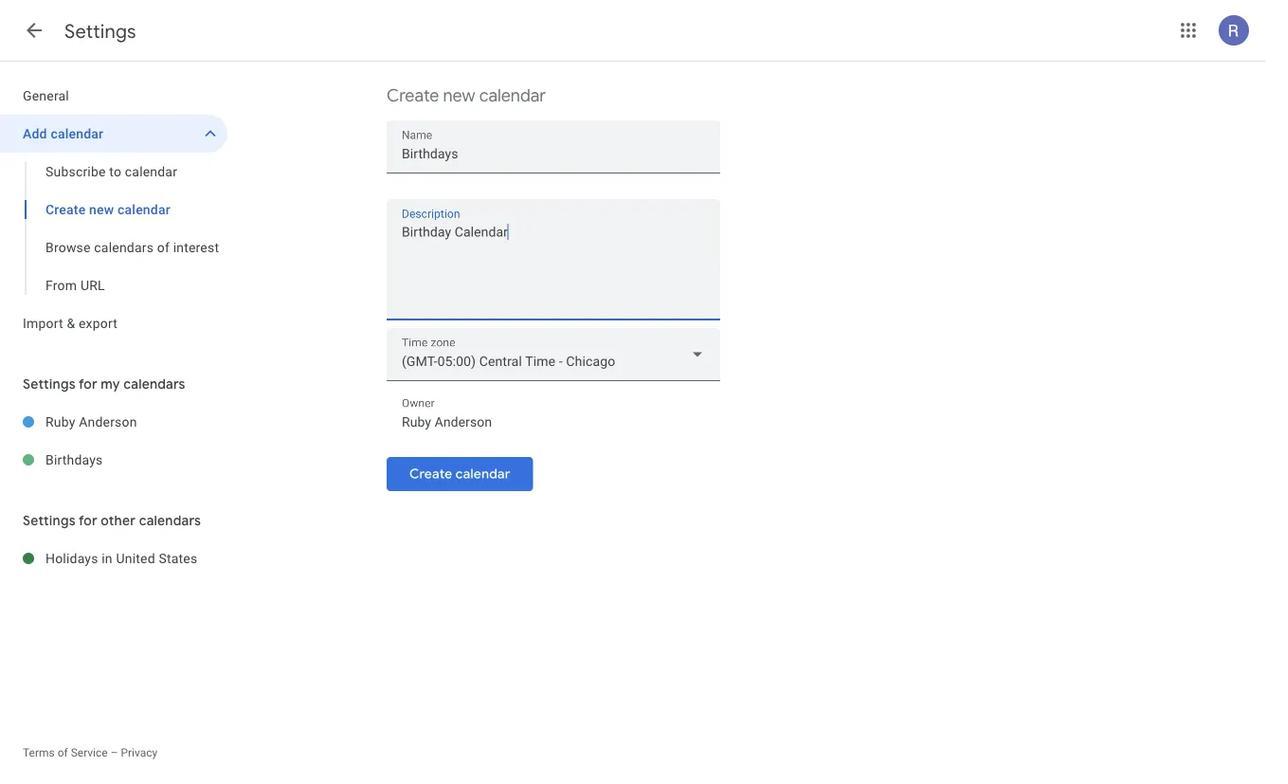 Task type: vqa. For each thing, say whether or not it's contained in the screenshot.
for to the bottom
yes



Task type: describe. For each thing, give the bounding box(es) containing it.
add calendar
[[23, 126, 104, 141]]

new inside tree
[[89, 202, 114, 217]]

create calendar
[[410, 466, 511, 483]]

for for my
[[79, 376, 97, 393]]

interest
[[173, 239, 219, 255]]

subscribe to calendar
[[46, 164, 177, 179]]

holidays in united states link
[[46, 540, 228, 578]]

from
[[46, 277, 77, 293]]

privacy link
[[121, 746, 158, 760]]

calendar inside tree item
[[51, 126, 104, 141]]

birthdays link
[[46, 441, 228, 479]]

&
[[67, 315, 75, 331]]

ruby anderson
[[46, 414, 137, 430]]

holidays in united states tree item
[[0, 540, 228, 578]]

settings heading
[[64, 19, 136, 43]]

add calendar tree item
[[0, 115, 228, 153]]

0 vertical spatial new
[[443, 85, 476, 107]]

create new calendar inside tree
[[46, 202, 171, 217]]

settings for other calendars
[[23, 512, 201, 529]]

subscribe
[[46, 164, 106, 179]]

terms
[[23, 746, 55, 760]]

export
[[79, 315, 118, 331]]

general
[[23, 88, 69, 103]]

ruby
[[46, 414, 75, 430]]

of inside tree
[[157, 239, 170, 255]]

terms of service – privacy
[[23, 746, 158, 760]]

holidays in united states
[[46, 551, 198, 566]]

import
[[23, 315, 63, 331]]

create inside button
[[410, 466, 453, 483]]

my
[[101, 376, 120, 393]]

settings for my calendars tree
[[0, 403, 228, 479]]

create calendar button
[[387, 451, 533, 497]]

privacy
[[121, 746, 158, 760]]

browse
[[46, 239, 91, 255]]

settings for settings for other calendars
[[23, 512, 76, 529]]

united
[[116, 551, 155, 566]]

to
[[109, 164, 122, 179]]

create inside tree
[[46, 202, 86, 217]]

calendars for other
[[139, 512, 201, 529]]



Task type: locate. For each thing, give the bounding box(es) containing it.
calendars for my
[[124, 376, 186, 393]]

settings for settings
[[64, 19, 136, 43]]

settings up ruby
[[23, 376, 76, 393]]

go back image
[[23, 19, 46, 42]]

settings up holidays
[[23, 512, 76, 529]]

1 vertical spatial of
[[58, 746, 68, 760]]

calendars right my
[[124, 376, 186, 393]]

2 for from the top
[[79, 512, 97, 529]]

settings
[[64, 19, 136, 43], [23, 376, 76, 393], [23, 512, 76, 529]]

create new calendar
[[387, 85, 546, 107], [46, 202, 171, 217]]

other
[[101, 512, 136, 529]]

states
[[159, 551, 198, 566]]

1 vertical spatial settings
[[23, 376, 76, 393]]

new
[[443, 85, 476, 107], [89, 202, 114, 217]]

from url
[[46, 277, 105, 293]]

anderson
[[79, 414, 137, 430]]

of right terms
[[58, 746, 68, 760]]

0 vertical spatial for
[[79, 376, 97, 393]]

in
[[102, 551, 113, 566]]

0 vertical spatial of
[[157, 239, 170, 255]]

calendars inside tree
[[94, 239, 154, 255]]

tree
[[0, 77, 228, 342]]

1 vertical spatial for
[[79, 512, 97, 529]]

group
[[0, 153, 228, 304]]

birthdays
[[46, 452, 103, 468]]

holidays
[[46, 551, 98, 566]]

–
[[111, 746, 118, 760]]

calendars up states
[[139, 512, 201, 529]]

for for other
[[79, 512, 97, 529]]

terms of service link
[[23, 746, 108, 760]]

2 vertical spatial calendars
[[139, 512, 201, 529]]

0 vertical spatial create new calendar
[[387, 85, 546, 107]]

for left other
[[79, 512, 97, 529]]

None text field
[[402, 409, 706, 436]]

for
[[79, 376, 97, 393], [79, 512, 97, 529]]

1 horizontal spatial new
[[443, 85, 476, 107]]

settings for settings for my calendars
[[23, 376, 76, 393]]

ruby anderson tree item
[[0, 403, 228, 441]]

of
[[157, 239, 170, 255], [58, 746, 68, 760]]

create
[[387, 85, 439, 107], [46, 202, 86, 217], [410, 466, 453, 483]]

1 vertical spatial new
[[89, 202, 114, 217]]

of left interest
[[157, 239, 170, 255]]

import & export
[[23, 315, 118, 331]]

1 vertical spatial create
[[46, 202, 86, 217]]

None field
[[387, 328, 721, 381]]

for left my
[[79, 376, 97, 393]]

service
[[71, 746, 108, 760]]

group containing subscribe to calendar
[[0, 153, 228, 304]]

1 horizontal spatial of
[[157, 239, 170, 255]]

2 vertical spatial settings
[[23, 512, 76, 529]]

1 horizontal spatial create new calendar
[[387, 85, 546, 107]]

url
[[80, 277, 105, 293]]

settings right go back image
[[64, 19, 136, 43]]

birthdays tree item
[[0, 441, 228, 479]]

add
[[23, 126, 47, 141]]

1 vertical spatial calendars
[[124, 376, 186, 393]]

0 horizontal spatial create new calendar
[[46, 202, 171, 217]]

None text field
[[402, 141, 706, 167], [387, 221, 721, 312], [402, 141, 706, 167], [387, 221, 721, 312]]

calendar inside button
[[456, 466, 511, 483]]

calendars
[[94, 239, 154, 255], [124, 376, 186, 393], [139, 512, 201, 529]]

tree containing general
[[0, 77, 228, 342]]

settings for my calendars
[[23, 376, 186, 393]]

2 vertical spatial create
[[410, 466, 453, 483]]

calendar
[[480, 85, 546, 107], [51, 126, 104, 141], [125, 164, 177, 179], [118, 202, 171, 217], [456, 466, 511, 483]]

0 horizontal spatial of
[[58, 746, 68, 760]]

1 vertical spatial create new calendar
[[46, 202, 171, 217]]

1 for from the top
[[79, 376, 97, 393]]

0 vertical spatial create
[[387, 85, 439, 107]]

browse calendars of interest
[[46, 239, 219, 255]]

0 vertical spatial settings
[[64, 19, 136, 43]]

0 horizontal spatial new
[[89, 202, 114, 217]]

calendars up url
[[94, 239, 154, 255]]

0 vertical spatial calendars
[[94, 239, 154, 255]]



